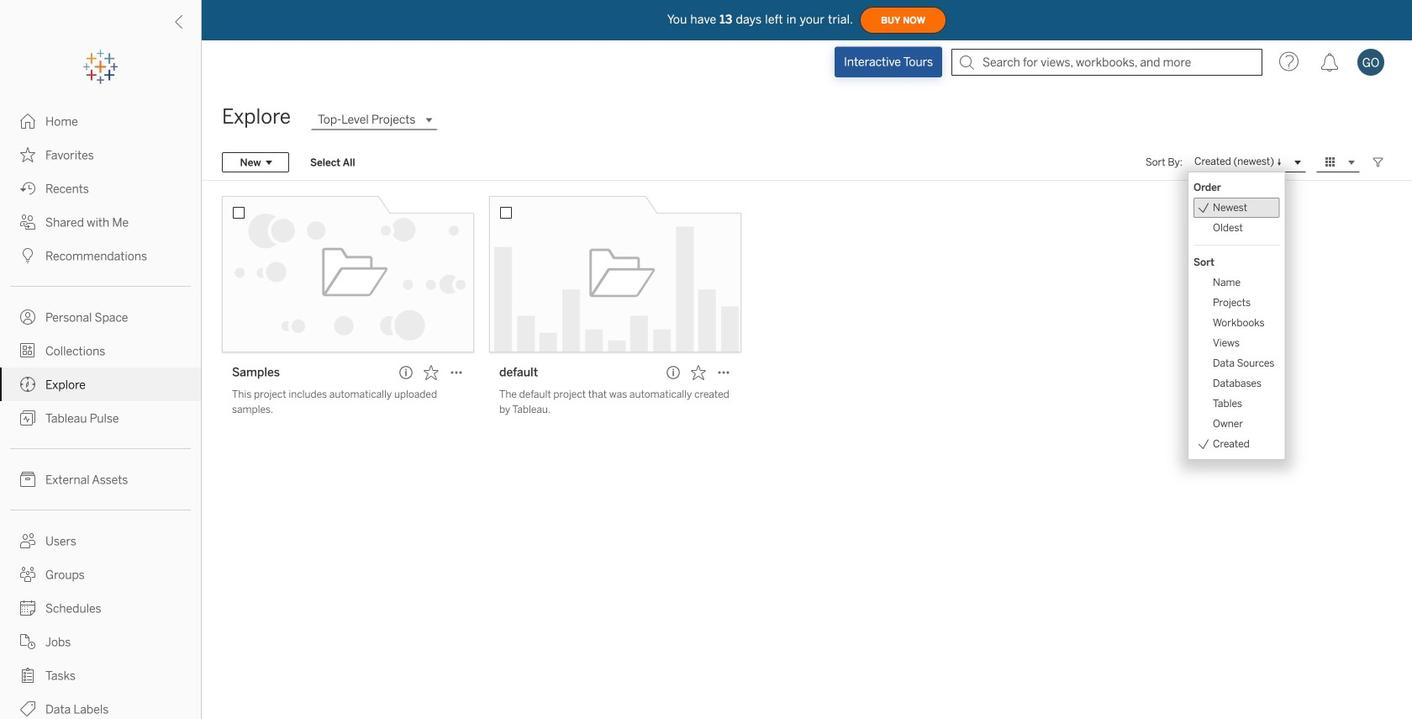 Task type: locate. For each thing, give the bounding box(es) containing it.
grid view image
[[1324, 155, 1339, 170]]

0 vertical spatial group
[[1194, 177, 1280, 238]]

navigation panel element
[[0, 50, 201, 719]]

menu
[[1189, 172, 1285, 459]]

checkbox item
[[1194, 198, 1280, 218]]

samples image
[[222, 196, 474, 352]]

1 vertical spatial group
[[1194, 252, 1280, 454]]

main navigation. press the up and down arrow keys to access links. element
[[0, 104, 201, 719]]

group
[[1194, 177, 1280, 238], [1194, 252, 1280, 454]]



Task type: describe. For each thing, give the bounding box(es) containing it.
Search for views, workbooks, and more text field
[[952, 49, 1263, 76]]

2 group from the top
[[1194, 252, 1280, 454]]

default image
[[489, 196, 742, 352]]

1 group from the top
[[1194, 177, 1280, 238]]



Task type: vqa. For each thing, say whether or not it's contained in the screenshot.
'Recents' inside the Main Navigation. Press the Up and Down arrow keys to access links. ELEMENT
no



